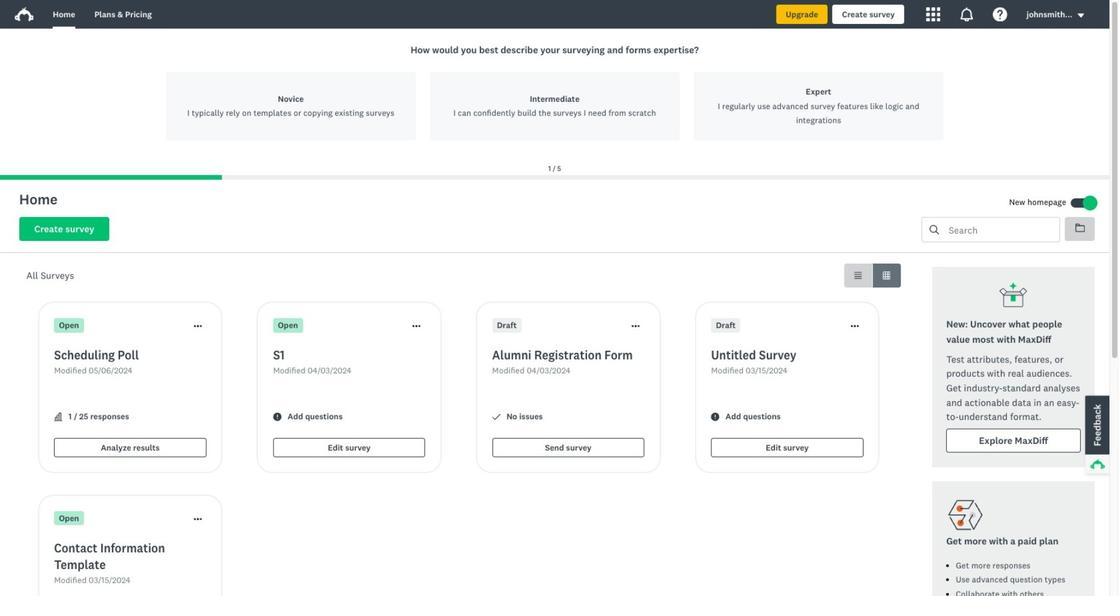 Task type: describe. For each thing, give the bounding box(es) containing it.
no issues image
[[492, 413, 501, 422]]

folders image
[[1075, 224, 1085, 233]]

response based pricing icon image
[[946, 496, 985, 535]]

Search text field
[[939, 218, 1060, 242]]

response count image
[[54, 413, 63, 422]]

2 brand logo image from the top
[[14, 7, 34, 22]]

folders image
[[1075, 224, 1085, 233]]

warning image
[[273, 413, 282, 422]]

search image
[[930, 225, 939, 235]]

max diff icon image
[[999, 282, 1028, 311]]



Task type: vqa. For each thing, say whether or not it's contained in the screenshot.
1st Open menu icon
no



Task type: locate. For each thing, give the bounding box(es) containing it.
dialog
[[0, 29, 1110, 180]]

notification center icon image
[[960, 7, 974, 22]]

search image
[[930, 225, 939, 235]]

response count image
[[54, 413, 63, 422]]

brand logo image
[[14, 5, 34, 24], [14, 7, 34, 22]]

help icon image
[[993, 7, 1008, 22]]

products icon image
[[926, 7, 940, 22], [926, 7, 940, 22]]

warning image
[[711, 413, 720, 422]]

dropdown arrow icon image
[[1077, 11, 1086, 19], [1078, 13, 1085, 17]]

1 brand logo image from the top
[[14, 5, 34, 24]]

group
[[844, 264, 901, 288]]



